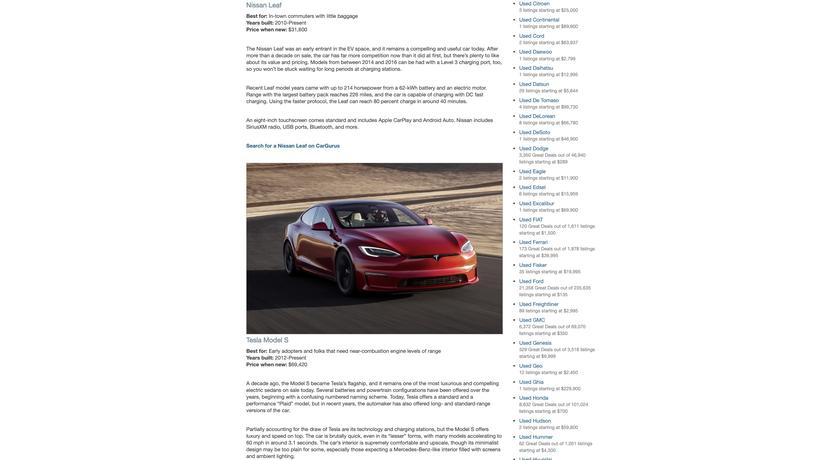 Task type: describe. For each thing, give the bounding box(es) containing it.
honda
[[533, 395, 549, 401]]

1 horizontal spatial the
[[306, 433, 314, 439]]

and up 'mph'
[[262, 433, 271, 439]]

in inside the nissan leaf was an early entrant in the ev space, and it remains a compelling and useful car today. after more than a decade on sale, the car has far more competition now than it did at first, but there's plenty to like about its value and pricing. models from between 2014 and 2016 can be had with a level 3 charging port, too, so you won't be stuck waiting for long periods at charging stations.
[[333, 45, 338, 51]]

a decade ago, the model s became tesla's flagship, and it remains one of the most luxurious and compelling electric sedans on sale today. several batteries and powertrain configurations have been offered over the years, beginning with a confusing numbered naming scheme. today, tesla offers a standard and a performance "plaid" model, but in recent years, the automaker has also offered long- and standard-range versions of the car.
[[247, 380, 499, 413]]

1 horizontal spatial is
[[360, 440, 364, 446]]

69,070
[[572, 324, 586, 330]]

over
[[471, 387, 481, 393]]

used for used continental 1 listings starting at $89,900
[[520, 17, 532, 23]]

can inside the nissan leaf was an early entrant in the ev space, and it remains a compelling and useful car today. after more than a decade on sale, the car has far more competition now than it did at first, but there's plenty to like about its value and pricing. models from between 2014 and 2016 can be had with a level 3 charging port, too, so you won't be stuck waiting for long periods at charging stations.
[[399, 59, 407, 65]]

the down largest
[[284, 98, 292, 104]]

and down the design
[[247, 453, 255, 459]]

$5,644
[[564, 88, 579, 93]]

at inside 21,358 great deals out of 235,635 listings starting at
[[553, 292, 556, 297]]

2016
[[386, 59, 397, 65]]

reaches
[[330, 91, 349, 97]]

ferrari
[[533, 239, 548, 245]]

with up minutes.
[[455, 91, 465, 97]]

for: for early adopters and folks that need near-combustion engine levels of range
[[259, 348, 268, 354]]

but inside the nissan leaf was an early entrant in the ev space, and it remains a compelling and useful car today. after more than a decade on sale, the car has far more competition now than it did at first, but there's plenty to like about its value and pricing. models from between 2014 and 2016 can be had with a level 3 charging port, too, so you won't be stuck waiting for long periods at charging stations.
[[444, 52, 452, 58]]

used daewoo link
[[520, 49, 553, 55]]

$135
[[558, 292, 568, 297]]

about
[[247, 59, 260, 65]]

one
[[403, 380, 412, 386]]

$350
[[558, 331, 568, 336]]

leaf left model
[[264, 85, 274, 91]]

great for genesis
[[529, 347, 540, 352]]

standard inside an eight-inch touchscreen comes standard and includes apple carplay and android auto. nissan includes siriusxm radio, usb ports, bluetooth, and more.
[[326, 117, 346, 123]]

at inside used edsel 6 listings starting at $15,959
[[556, 191, 560, 197]]

starting inside 62 great deals out of 1,051 listings starting at
[[520, 448, 535, 453]]

$63,937
[[562, 40, 579, 45]]

at inside used datsun 29 listings starting at $5,644
[[559, 88, 563, 93]]

at inside used excalibur 1 listings starting at $69,900
[[556, 207, 560, 213]]

model inside a decade ago, the model s became tesla's flagship, and it remains one of the most luxurious and compelling electric sedans on sale today. several batteries and powertrain configurations have been offered over the years, beginning with a confusing numbered naming scheme. today, tesla offers a standard and a performance "plaid" model, but in recent years, the automaker has also offered long- and standard-range versions of the car.
[[290, 380, 305, 386]]

compelling inside the nissan leaf was an early entrant in the ev space, and it remains a compelling and useful car today. after more than a decade on sale, the car has far more competition now than it did at first, but there's plenty to like about its value and pricing. models from between 2014 and 2016 can be had with a level 3 charging port, too, so you won't be stuck waiting for long periods at charging stations.
[[411, 45, 436, 51]]

the up the using
[[274, 91, 281, 97]]

best for best for: early adopters and folks that need near-combustion engine levels of range years built: 2012-present price when new: $69,420
[[247, 348, 258, 354]]

$289
[[558, 159, 568, 164]]

0 horizontal spatial battery
[[300, 91, 316, 97]]

the up models at the bottom of the page
[[447, 426, 454, 432]]

and up first,
[[438, 45, 446, 51]]

that
[[327, 348, 336, 354]]

listings inside 329 great deals out of 3,518 listings starting at
[[581, 347, 596, 352]]

range inside a decade ago, the model s became tesla's flagship, and it remains one of the most luxurious and compelling electric sedans on sale today. several batteries and powertrain configurations have been offered over the years, beginning with a confusing numbered naming scheme. today, tesla offers a standard and a performance "plaid" model, but in recent years, the automaker has also offered long- and standard-range versions of the car.
[[478, 401, 491, 407]]

used genesis link
[[520, 340, 552, 346]]

and up over
[[464, 380, 472, 386]]

s inside partially accounting for the draw of tesla are its technology and charging stations, but the model s offers luxury and speed on top. the car is brutally quick, even in its "lesser" forms, with many models accelerating to 60 mph in around 3.1 seconds. the car's interior is supremely comfortable and upscale, though its minimalist design may be too plain for some, especially those expecting a mercedes-benz-like interior filled with screens and ambient lighting.
[[471, 426, 475, 432]]

1 vertical spatial be
[[278, 66, 284, 72]]

scheme.
[[369, 394, 389, 400]]

today. inside the nissan leaf was an early entrant in the ev space, and it remains a compelling and useful car today. after more than a decade on sale, the car has far more competition now than it did at first, but there's plenty to like about its value and pricing. models from between 2014 and 2016 can be had with a level 3 charging port, too, so you won't be stuck waiting for long periods at charging stations.
[[472, 45, 486, 51]]

the left car.
[[273, 407, 281, 413]]

out for fiat
[[555, 223, 561, 229]]

1 than from the left
[[260, 52, 270, 58]]

at inside '3,350 great deals out of 46,940 listings starting at'
[[553, 159, 556, 164]]

1 for used excalibur
[[520, 207, 522, 213]]

for down seconds.
[[304, 447, 310, 453]]

starting inside used citroen 3 listings starting at $25,000
[[539, 8, 555, 13]]

and up competition at the left
[[372, 45, 381, 51]]

at down between
[[355, 66, 359, 72]]

out for genesis
[[555, 347, 561, 352]]

recent
[[327, 401, 341, 407]]

charging down 2014
[[361, 66, 381, 72]]

1 for used daihatsu
[[520, 72, 522, 77]]

used continental 1 listings starting at $89,900
[[520, 17, 579, 29]]

auto.
[[443, 117, 456, 123]]

with up the using
[[263, 91, 273, 97]]

tesla inside a decade ago, the model s became tesla's flagship, and it remains one of the most luxurious and compelling electric sedans on sale today. several batteries and powertrain configurations have been offered over the years, beginning with a confusing numbered naming scheme. today, tesla offers a standard and a performance "plaid" model, but in recent years, the automaker has also offered long- and standard-range versions of the car.
[[407, 394, 418, 400]]

been
[[440, 387, 452, 393]]

used ferrari
[[520, 239, 548, 245]]

and up standard-
[[461, 394, 469, 400]]

fisker
[[533, 262, 547, 268]]

models
[[311, 59, 328, 65]]

fast
[[475, 91, 484, 97]]

235,635
[[575, 285, 591, 291]]

recent
[[247, 85, 263, 91]]

cargurus
[[316, 143, 340, 149]]

entrant
[[316, 45, 332, 51]]

21,358 great deals out of 235,635 listings starting at
[[520, 285, 591, 297]]

commuters
[[288, 13, 314, 19]]

at inside used citroen 3 listings starting at $25,000
[[556, 8, 560, 13]]

listings inside used hudson 2 listings starting at $59,800
[[524, 425, 538, 430]]

tomaso
[[541, 97, 559, 103]]

used for used cord 2 listings starting at $63,937
[[520, 33, 532, 39]]

leaf up in-
[[269, 1, 282, 9]]

electric inside recent leaf model years came with up to 214 horsepower from a 62-kwh battery and an electric motor. range with the largest battery pack reaches 226 miles, and the car is capable of charging with dc fast charging. using the faster protocol, the leaf can reach 80 percent charge in around 40 minutes.
[[454, 85, 471, 91]]

listings inside used edsel 6 listings starting at $15,959
[[524, 191, 538, 197]]

at inside used hudson 2 listings starting at $59,800
[[556, 425, 560, 430]]

at inside used daewoo 1 listings starting at $2,799
[[556, 56, 560, 61]]

listings inside used de tomaso 4 listings starting at $99,730
[[524, 104, 538, 109]]

out for ford
[[561, 285, 568, 291]]

with inside a decade ago, the model s became tesla's flagship, and it remains one of the most luxurious and compelling electric sedans on sale today. several batteries and powertrain configurations have been offered over the years, beginning with a confusing numbered naming scheme. today, tesla offers a standard and a performance "plaid" model, but in recent years, the automaker has also offered long- and standard-range versions of the car.
[[286, 394, 296, 400]]

the right ago, in the bottom of the page
[[282, 380, 289, 386]]

1 for used desoto
[[520, 136, 522, 142]]

long-
[[431, 401, 443, 407]]

starting inside used datsun 29 listings starting at $5,644
[[542, 88, 558, 93]]

on inside the nissan leaf was an early entrant in the ev space, and it remains a compelling and useful car today. after more than a decade on sale, the car has far more competition now than it did at first, but there's plenty to like about its value and pricing. models from between 2014 and 2016 can be had with a level 3 charging port, too, so you won't be stuck waiting for long periods at charging stations.
[[294, 52, 300, 58]]

in inside a decade ago, the model s became tesla's flagship, and it remains one of the most luxurious and compelling electric sedans on sale today. several batteries and powertrain configurations have been offered over the years, beginning with a confusing numbered naming scheme. today, tesla offers a standard and a performance "plaid" model, but in recent years, the automaker has also offered long- and standard-range versions of the car.
[[321, 401, 325, 407]]

best for best for: in-town commuters with little baggage years built: 2010-present price when new: $31,600
[[247, 13, 258, 19]]

used for used fisker 35 listings starting at $19,995
[[520, 262, 532, 268]]

to inside partially accounting for the draw of tesla are its technology and charging stations, but the model s offers luxury and speed on top. the car is brutally quick, even in its "lesser" forms, with many models accelerating to 60 mph in around 3.1 seconds. the car's interior is supremely comfortable and upscale, though its minimalist design may be too plain for some, especially those expecting a mercedes-benz-like interior filled with screens and ambient lighting.
[[498, 433, 502, 439]]

of inside best for: early adopters and folks that need near-combustion engine levels of range years built: 2012-present price when new: $69,420
[[422, 348, 427, 354]]

0 vertical spatial tesla
[[247, 336, 262, 344]]

and up naming
[[357, 387, 366, 393]]

great for honda
[[533, 402, 544, 407]]

but inside partially accounting for the draw of tesla are its technology and charging stations, but the model s offers luxury and speed on top. the car is brutally quick, even in its "lesser" forms, with many models accelerating to 60 mph in around 3.1 seconds. the car's interior is supremely comfortable and upscale, though its minimalist design may be too plain for some, especially those expecting a mercedes-benz-like interior filled with screens and ambient lighting.
[[438, 426, 445, 432]]

its up filled
[[469, 440, 474, 446]]

at inside used ghia 1 listings starting at $229,900
[[556, 386, 560, 391]]

listings inside used daewoo 1 listings starting at $2,799
[[524, 56, 538, 61]]

out for dodge
[[558, 152, 565, 158]]

listings inside used delorean 8 listings starting at $66,780
[[524, 120, 538, 126]]

there's
[[453, 52, 469, 58]]

and up 80
[[375, 91, 384, 97]]

the down reaches
[[330, 98, 337, 104]]

standard-
[[455, 401, 478, 407]]

can inside recent leaf model years came with up to 214 horsepower from a 62-kwh battery and an electric motor. range with the largest battery pack reaches 226 miles, and the car is capable of charging with dc fast charging. using the faster protocol, the leaf can reach 80 percent charge in around 40 minutes.
[[350, 98, 358, 104]]

1 horizontal spatial years,
[[343, 401, 357, 407]]

starting inside used ghia 1 listings starting at $229,900
[[539, 386, 555, 391]]

for up the top. on the bottom left of the page
[[294, 426, 300, 432]]

the down naming
[[358, 401, 365, 407]]

radio,
[[269, 124, 282, 130]]

at right "did"
[[427, 52, 431, 58]]

used daihatsu link
[[520, 65, 554, 71]]

used for used fiat
[[520, 216, 532, 222]]

beginning
[[262, 394, 285, 400]]

and up powertrain
[[369, 380, 378, 386]]

0 vertical spatial offered
[[453, 387, 469, 393]]

tesla model s
[[247, 336, 289, 344]]

starting inside '3,350 great deals out of 46,940 listings starting at'
[[536, 159, 551, 164]]

listings inside used datsun 29 listings starting at $5,644
[[526, 88, 541, 93]]

dodge
[[533, 145, 549, 151]]

great for gmc
[[533, 324, 544, 330]]

little
[[327, 13, 336, 19]]

offers inside partially accounting for the draw of tesla are its technology and charging stations, but the model s offers luxury and speed on top. the car is brutally quick, even in its "lesser" forms, with many models accelerating to 60 mph in around 3.1 seconds. the car's interior is supremely comfortable and upscale, though its minimalist design may be too plain for some, especially those expecting a mercedes-benz-like interior filled with screens and ambient lighting.
[[476, 426, 489, 432]]

and right long-
[[445, 401, 454, 407]]

of right 'one'
[[414, 380, 418, 386]]

around inside partially accounting for the draw of tesla are its technology and charging stations, but the model s offers luxury and speed on top. the car is brutally quick, even in its "lesser" forms, with many models accelerating to 60 mph in around 3.1 seconds. the car's interior is supremely comfortable and upscale, though its minimalist design may be too plain for some, especially those expecting a mercedes-benz-like interior filled with screens and ambient lighting.
[[271, 440, 287, 446]]

screens
[[483, 447, 501, 453]]

automaker
[[367, 401, 392, 407]]

0 vertical spatial it
[[383, 45, 385, 51]]

of inside 120 great deals out of 1,611 listings starting at
[[563, 223, 567, 229]]

with inside best for: in-town commuters with little baggage years built: 2010-present price when new: $31,600
[[316, 13, 325, 19]]

starting inside 173 great deals out of 1,878 listings starting at
[[520, 253, 535, 258]]

1 vertical spatial interior
[[442, 447, 458, 453]]

leaf down ports,
[[296, 143, 307, 149]]

was
[[285, 45, 295, 51]]

great for dodge
[[533, 152, 544, 158]]

horsepower
[[355, 85, 382, 91]]

used daewoo 1 listings starting at $2,799
[[520, 49, 576, 61]]

the left most
[[419, 380, 427, 386]]

of inside 62 great deals out of 1,051 listings starting at
[[560, 441, 564, 446]]

and left the more. at the top left
[[336, 124, 344, 130]]

used ferrari link
[[520, 239, 548, 245]]

used daihatsu 1 listings starting at $12,995
[[520, 65, 579, 77]]

3 inside used citroen 3 listings starting at $25,000
[[520, 8, 522, 13]]

great for ferrari
[[529, 246, 540, 252]]

and right carplay
[[413, 117, 422, 123]]

model inside partially accounting for the draw of tesla are its technology and charging stations, but the model s offers luxury and speed on top. the car is brutally quick, even in its "lesser" forms, with many models accelerating to 60 mph in around 3.1 seconds. the car's interior is supremely comfortable and upscale, though its minimalist design may be too plain for some, especially those expecting a mercedes-benz-like interior filled with screens and ambient lighting.
[[455, 426, 470, 432]]

and up the more. at the top left
[[348, 117, 357, 123]]

standard inside a decade ago, the model s became tesla's flagship, and it remains one of the most luxurious and compelling electric sedans on sale today. several batteries and powertrain configurations have been offered over the years, beginning with a confusing numbered naming scheme. today, tesla offers a standard and a performance "plaid" model, but in recent years, the automaker has also offered long- and standard-range versions of the car.
[[439, 394, 459, 400]]

used for used hummer
[[520, 434, 532, 440]]

present inside best for: early adopters and folks that need near-combustion engine levels of range years built: 2012-present price when new: $69,420
[[289, 355, 307, 361]]

used for used dodge
[[520, 145, 532, 151]]

starting inside used delorean 8 listings starting at $66,780
[[539, 120, 555, 126]]

listings inside used fisker 35 listings starting at $19,995
[[526, 269, 541, 275]]

89
[[520, 308, 525, 313]]

speed
[[272, 433, 286, 439]]

in up may
[[266, 440, 270, 446]]

may
[[263, 447, 273, 453]]

and up benz-
[[420, 440, 429, 446]]

$66,780
[[562, 120, 579, 126]]

are
[[342, 426, 349, 432]]

$25,000
[[562, 8, 579, 13]]

at inside used freightliner 89 listings starting at $2,995
[[559, 308, 563, 313]]

with up pack
[[320, 85, 330, 91]]

starting inside used de tomaso 4 listings starting at $99,730
[[539, 104, 555, 109]]

used delorean 8 listings starting at $66,780
[[520, 113, 579, 126]]

starting inside used freightliner 89 listings starting at $2,995
[[542, 308, 558, 313]]

used for used geo 12 listings starting at $2,450
[[520, 363, 532, 369]]

has inside a decade ago, the model s became tesla's flagship, and it remains one of the most luxurious and compelling electric sedans on sale today. several batteries and powertrain configurations have been offered over the years, beginning with a confusing numbered naming scheme. today, tesla offers a standard and a performance "plaid" model, but in recent years, the automaker has also offered long- and standard-range versions of the car.
[[393, 401, 401, 407]]

even
[[364, 433, 375, 439]]

listings inside "used continental 1 listings starting at $89,900"
[[524, 24, 538, 29]]

car up the there's
[[463, 45, 470, 51]]

0 vertical spatial years,
[[247, 394, 260, 400]]

3 inside the nissan leaf was an early entrant in the ev space, and it remains a compelling and useful car today. after more than a decade on sale, the car has far more competition now than it did at first, but there's plenty to like about its value and pricing. models from between 2014 and 2016 can be had with a level 3 charging port, too, so you won't be stuck waiting for long periods at charging stations.
[[455, 59, 458, 65]]

used for used edsel 6 listings starting at $15,959
[[520, 184, 532, 190]]

$46,900
[[562, 136, 579, 142]]

used hummer link
[[520, 434, 553, 440]]

its inside the nissan leaf was an early entrant in the ev space, and it remains a compelling and useful car today. after more than a decade on sale, the car has far more competition now than it did at first, but there's plenty to like about its value and pricing. models from between 2014 and 2016 can be had with a level 3 charging port, too, so you won't be stuck waiting for long periods at charging stations.
[[261, 59, 267, 65]]

starting inside "used continental 1 listings starting at $89,900"
[[539, 24, 555, 29]]

at inside used de tomaso 4 listings starting at $99,730
[[556, 104, 560, 109]]

its up quick,
[[351, 426, 356, 432]]

charging down plenty
[[459, 59, 480, 65]]

2 than from the left
[[402, 52, 412, 58]]

with right filled
[[472, 447, 481, 453]]

used freightliner link
[[520, 301, 559, 307]]

also
[[403, 401, 412, 407]]

2 vertical spatial the
[[320, 440, 329, 446]]

in up supremely
[[376, 433, 380, 439]]

of inside '3,350 great deals out of 46,940 listings starting at'
[[567, 152, 571, 158]]

nissan inside an eight-inch touchscreen comes standard and includes apple carplay and android auto. nissan includes siriusxm radio, usb ports, bluetooth, and more.
[[457, 117, 473, 123]]

port,
[[481, 59, 492, 65]]

1 more from the left
[[247, 52, 258, 58]]

29
[[520, 88, 525, 93]]

a inside partially accounting for the draw of tesla are its technology and charging stations, but the model s offers luxury and speed on top. the car is brutally quick, even in its "lesser" forms, with many models accelerating to 60 mph in around 3.1 seconds. the car's interior is supremely comfortable and upscale, though its minimalist design may be too plain for some, especially those expecting a mercedes-benz-like interior filled with screens and ambient lighting.
[[390, 447, 393, 453]]

0 horizontal spatial interior
[[343, 440, 359, 446]]

many
[[435, 433, 448, 439]]

listings inside '3,350 great deals out of 46,940 listings starting at'
[[520, 159, 534, 164]]

from inside the nissan leaf was an early entrant in the ev space, and it remains a compelling and useful car today. after more than a decade on sale, the car has far more competition now than it did at first, but there's plenty to like about its value and pricing. models from between 2014 and 2016 can be had with a level 3 charging port, too, so you won't be stuck waiting for long periods at charging stations.
[[329, 59, 340, 65]]

new: inside best for: early adopters and folks that need near-combustion engine levels of range years built: 2012-present price when new: $69,420
[[276, 361, 287, 368]]

at inside 173 great deals out of 1,878 listings starting at
[[537, 253, 541, 258]]

1 vertical spatial offered
[[414, 401, 430, 407]]

listings inside the 8,832 great deals out of 101,024 listings starting at
[[520, 409, 534, 414]]

deals for used hummer
[[539, 441, 551, 446]]

more.
[[346, 124, 359, 130]]

price inside best for: in-town commuters with little baggage years built: 2010-present price when new: $31,600
[[247, 26, 259, 33]]

at inside used geo 12 listings starting at $2,450
[[559, 370, 563, 375]]

used eagle 2 listings starting at $11,900
[[520, 168, 579, 181]]

at inside 62 great deals out of 1,051 listings starting at
[[537, 448, 541, 453]]

used for used daewoo 1 listings starting at $2,799
[[520, 49, 532, 55]]

recent leaf model years came with up to 214 horsepower from a 62-kwh battery and an electric motor. range with the largest battery pack reaches 226 miles, and the car is capable of charging with dc fast charging. using the faster protocol, the leaf can reach 80 percent charge in around 40 minutes.
[[247, 85, 487, 104]]

the inside the nissan leaf was an early entrant in the ev space, and it remains a compelling and useful car today. after more than a decade on sale, the car has far more competition now than it did at first, but there's plenty to like about its value and pricing. models from between 2014 and 2016 can be had with a level 3 charging port, too, so you won't be stuck waiting for long periods at charging stations.
[[247, 45, 255, 51]]

0 vertical spatial model
[[264, 336, 283, 344]]

to inside the nissan leaf was an early entrant in the ev space, and it remains a compelling and useful car today. after more than a decade on sale, the car has far more competition now than it did at first, but there's plenty to like about its value and pricing. models from between 2014 and 2016 can be had with a level 3 charging port, too, so you won't be stuck waiting for long periods at charging stations.
[[486, 52, 490, 58]]

$2,450
[[564, 370, 579, 375]]

comfortable
[[391, 440, 419, 446]]

the up "models"
[[314, 52, 321, 58]]

when inside best for: early adopters and folks that need near-combustion engine levels of range years built: 2012-present price when new: $69,420
[[261, 361, 274, 368]]

new: inside best for: in-town commuters with little baggage years built: 2010-present price when new: $31,600
[[276, 26, 287, 33]]

using
[[269, 98, 283, 104]]

desoto
[[533, 129, 551, 135]]

like inside the nissan leaf was an early entrant in the ev space, and it remains a compelling and useful car today. after more than a decade on sale, the car has far more competition now than it did at first, but there's plenty to like about its value and pricing. models from between 2014 and 2016 can be had with a level 3 charging port, too, so you won't be stuck waiting for long periods at charging stations.
[[492, 52, 500, 58]]

deals for used fiat
[[542, 223, 553, 229]]

60
[[247, 440, 252, 446]]

listings inside used geo 12 listings starting at $2,450
[[526, 370, 541, 375]]

and up "stuck"
[[282, 59, 291, 65]]

and up the 40
[[437, 85, 446, 91]]

the nissan leaf was an early entrant in the ev space, and it remains a compelling and useful car today. after more than a decade on sale, the car has far more competition now than it did at first, but there's plenty to like about its value and pricing. models from between 2014 and 2016 can be had with a level 3 charging port, too, so you won't be stuck waiting for long periods at charging stations.
[[247, 45, 502, 72]]

geo
[[533, 363, 543, 369]]

starting inside used edsel 6 listings starting at $15,959
[[539, 191, 555, 197]]

tesla's
[[331, 380, 347, 386]]

baggage
[[338, 13, 358, 19]]

used for used eagle 2 listings starting at $11,900
[[520, 168, 532, 174]]

"plaid"
[[278, 401, 293, 407]]

listings inside used freightliner 89 listings starting at $2,995
[[526, 308, 541, 313]]

of down performance
[[267, 407, 272, 413]]

$12,995
[[562, 72, 579, 77]]

flagship,
[[348, 380, 368, 386]]

performance
[[247, 401, 276, 407]]

starting inside 120 great deals out of 1,611 listings starting at
[[520, 230, 535, 236]]



Task type: locate. For each thing, give the bounding box(es) containing it.
used for used datsun 29 listings starting at $5,644
[[520, 81, 532, 87]]

25 used from the top
[[520, 434, 532, 440]]

out inside 6,372 great deals out of 69,070 listings starting at
[[558, 324, 565, 330]]

2 best from the top
[[247, 348, 258, 354]]

2 1 from the top
[[520, 56, 522, 61]]

0 vertical spatial offers
[[420, 394, 433, 400]]

bluetooth,
[[310, 124, 334, 130]]

2 horizontal spatial s
[[471, 426, 475, 432]]

leaf down reaches
[[338, 98, 348, 104]]

on inside a decade ago, the model s became tesla's flagship, and it remains one of the most luxurious and compelling electric sedans on sale today. several batteries and powertrain configurations have been offered over the years, beginning with a confusing numbered naming scheme. today, tesla offers a standard and a performance "plaid" model, but in recent years, the automaker has also offered long- and standard-range versions of the car.
[[283, 387, 289, 393]]

especially
[[327, 447, 350, 453]]

the up the far
[[339, 45, 346, 51]]

at left $2,799
[[556, 56, 560, 61]]

2 horizontal spatial model
[[455, 426, 470, 432]]

starting inside 6,372 great deals out of 69,070 listings starting at
[[536, 331, 551, 336]]

2 vertical spatial 2
[[520, 425, 522, 430]]

used for used honda
[[520, 395, 532, 401]]

far
[[341, 52, 347, 58]]

to up minimalist
[[498, 433, 502, 439]]

but up the many
[[438, 426, 445, 432]]

out for hummer
[[552, 441, 559, 446]]

and up ""lesser""
[[385, 426, 393, 432]]

21,358
[[520, 285, 534, 291]]

with down first,
[[426, 59, 436, 65]]

at inside used eagle 2 listings starting at $11,900
[[556, 175, 560, 181]]

1 when from the top
[[261, 26, 274, 33]]

1 vertical spatial s
[[306, 380, 310, 386]]

deals inside 62 great deals out of 1,051 listings starting at
[[539, 441, 551, 446]]

1 vertical spatial remains
[[384, 380, 402, 386]]

edsel
[[533, 184, 546, 190]]

present inside best for: in-town commuters with little baggage years built: 2010-present price when new: $31,600
[[289, 20, 307, 26]]

its up supremely
[[382, 433, 387, 439]]

0 horizontal spatial can
[[350, 98, 358, 104]]

at left $4,300
[[537, 448, 541, 453]]

14 used from the top
[[520, 216, 532, 222]]

1 vertical spatial when
[[261, 361, 274, 368]]

2 for: from the top
[[259, 348, 268, 354]]

0 horizontal spatial model
[[264, 336, 283, 344]]

charging inside recent leaf model years came with up to 214 horsepower from a 62-kwh battery and an electric motor. range with the largest battery pack reaches 226 miles, and the car is capable of charging with dc fast charging. using the faster protocol, the leaf can reach 80 percent charge in around 40 minutes.
[[434, 91, 454, 97]]

great down the dodge
[[533, 152, 544, 158]]

starting up eagle
[[536, 159, 551, 164]]

1 horizontal spatial has
[[393, 401, 401, 407]]

0 horizontal spatial electric
[[247, 387, 263, 393]]

2 price from the top
[[247, 361, 259, 368]]

deals down hummer at bottom right
[[539, 441, 551, 446]]

listings inside 173 great deals out of 1,878 listings starting at
[[581, 246, 596, 252]]

2 down used cord link
[[520, 40, 522, 45]]

at left $19,995 at the right bottom of page
[[559, 269, 563, 275]]

0 vertical spatial remains
[[387, 45, 405, 51]]

0 vertical spatial compelling
[[411, 45, 436, 51]]

reach
[[360, 98, 373, 104]]

listings inside 120 great deals out of 1,611 listings starting at
[[581, 223, 596, 229]]

1 vertical spatial it
[[414, 52, 417, 58]]

early
[[303, 45, 314, 51]]

design
[[247, 447, 262, 453]]

18 used from the top
[[520, 301, 532, 307]]

2 for used cord
[[520, 40, 522, 45]]

gmc
[[533, 317, 546, 323]]

top.
[[295, 433, 304, 439]]

0 horizontal spatial standard
[[326, 117, 346, 123]]

2 vertical spatial be
[[275, 447, 281, 453]]

listings down 'used excalibur' link
[[524, 207, 538, 213]]

to inside recent leaf model years came with up to 214 horsepower from a 62-kwh battery and an electric motor. range with the largest battery pack reaches 226 miles, and the car is capable of charging with dc fast charging. using the faster protocol, the leaf can reach 80 percent charge in around 40 minutes.
[[338, 85, 343, 91]]

2 present from the top
[[289, 355, 307, 361]]

used inside used edsel 6 listings starting at $15,959
[[520, 184, 532, 190]]

329
[[520, 347, 528, 352]]

with down the sale
[[286, 394, 296, 400]]

lighting.
[[277, 453, 295, 459]]

used citroen 3 listings starting at $25,000
[[520, 0, 579, 13]]

0 vertical spatial 3
[[520, 8, 522, 13]]

0 horizontal spatial today.
[[301, 387, 315, 393]]

1 vertical spatial present
[[289, 355, 307, 361]]

the up percent
[[385, 91, 393, 97]]

1 for: from the top
[[259, 13, 268, 19]]

used for used delorean 8 listings starting at $66,780
[[520, 113, 532, 119]]

0 horizontal spatial s
[[284, 336, 289, 344]]

listings down used desoto 'link'
[[524, 136, 538, 142]]

2 inside used eagle 2 listings starting at $11,900
[[520, 175, 522, 181]]

9 used from the top
[[520, 129, 532, 135]]

of inside the 8,832 great deals out of 101,024 listings starting at
[[567, 402, 571, 407]]

2 more from the left
[[349, 52, 361, 58]]

2 vertical spatial but
[[438, 426, 445, 432]]

1 vertical spatial 3
[[455, 59, 458, 65]]

used for used gmc
[[520, 317, 532, 323]]

deals for used ferrari
[[542, 246, 553, 252]]

at left $12,995
[[556, 72, 560, 77]]

used for used daihatsu 1 listings starting at $12,995
[[520, 65, 532, 71]]

starting inside used geo 12 listings starting at $2,450
[[542, 370, 558, 375]]

starting inside used eagle 2 listings starting at $11,900
[[539, 175, 555, 181]]

best for: early adopters and folks that need near-combustion engine levels of range years built: 2012-present price when new: $69,420
[[247, 348, 441, 368]]

tesla inside partially accounting for the draw of tesla are its technology and charging stations, but the model s offers luxury and speed on top. the car is brutally quick, even in its "lesser" forms, with many models accelerating to 60 mph in around 3.1 seconds. the car's interior is supremely comfortable and upscale, though its minimalist design may be too plain for some, especially those expecting a mercedes-benz-like interior filled with screens and ambient lighting.
[[329, 426, 341, 432]]

leaf left was
[[274, 45, 284, 51]]

listings inside used eagle 2 listings starting at $11,900
[[524, 175, 538, 181]]

used inside used desoto 1 listings starting at $46,900
[[520, 129, 532, 135]]

at inside used daihatsu 1 listings starting at $12,995
[[556, 72, 560, 77]]

1 vertical spatial new:
[[276, 361, 287, 368]]

used desoto 1 listings starting at $46,900
[[520, 129, 579, 142]]

0 vertical spatial can
[[399, 59, 407, 65]]

offers
[[420, 394, 433, 400], [476, 426, 489, 432]]

interior
[[343, 440, 359, 446], [442, 447, 458, 453]]

present up $69,420 on the left bottom of page
[[289, 355, 307, 361]]

at left $700
[[553, 409, 556, 414]]

1 horizontal spatial battery
[[419, 85, 436, 91]]

offers down have
[[420, 394, 433, 400]]

0 vertical spatial is
[[403, 91, 407, 97]]

and inside best for: early adopters and folks that need near-combustion engine levels of range years built: 2012-present price when new: $69,420
[[304, 348, 313, 354]]

1 horizontal spatial more
[[349, 52, 361, 58]]

1 vertical spatial from
[[383, 85, 394, 91]]

1 1 from the top
[[520, 24, 522, 29]]

used for used ford
[[520, 278, 532, 284]]

0 horizontal spatial to
[[338, 85, 343, 91]]

2 when from the top
[[261, 361, 274, 368]]

starting down eagle
[[539, 175, 555, 181]]

draw
[[310, 426, 322, 432]]

0 vertical spatial like
[[492, 52, 500, 58]]

but down confusing
[[312, 401, 320, 407]]

0 vertical spatial interior
[[343, 440, 359, 446]]

0 horizontal spatial more
[[247, 52, 258, 58]]

car down 62-
[[394, 91, 401, 97]]

used for used desoto 1 listings starting at $46,900
[[520, 129, 532, 135]]

for: inside best for: early adopters and folks that need near-combustion engine levels of range years built: 2012-present price when new: $69,420
[[259, 348, 268, 354]]

for right search
[[265, 143, 272, 149]]

0 vertical spatial price
[[247, 26, 259, 33]]

0 vertical spatial battery
[[419, 85, 436, 91]]

sale,
[[302, 52, 313, 58]]

deals for used genesis
[[542, 347, 553, 352]]

out
[[558, 152, 565, 158], [555, 223, 561, 229], [555, 246, 561, 252], [561, 285, 568, 291], [558, 324, 565, 330], [555, 347, 561, 352], [558, 402, 565, 407], [552, 441, 559, 446]]

used inside used geo 12 listings starting at $2,450
[[520, 363, 532, 369]]

best
[[247, 13, 258, 19], [247, 348, 258, 354]]

out for honda
[[558, 402, 565, 407]]

0 horizontal spatial than
[[260, 52, 270, 58]]

3 used from the top
[[520, 33, 532, 39]]

listings down used edsel "link"
[[524, 191, 538, 197]]

$2,799
[[562, 56, 576, 61]]

engine
[[391, 348, 406, 354]]

1 vertical spatial around
[[271, 440, 287, 446]]

used up 12
[[520, 363, 532, 369]]

listings down 8,832
[[520, 409, 534, 414]]

listings down the used datsun link
[[526, 88, 541, 93]]

at left "$63,937"
[[556, 40, 560, 45]]

on left "cargurus"
[[309, 143, 315, 149]]

stuck
[[285, 66, 298, 72]]

1 2 from the top
[[520, 40, 522, 45]]

more up about
[[247, 52, 258, 58]]

2 for used hudson
[[520, 425, 522, 430]]

1 horizontal spatial s
[[306, 380, 310, 386]]

great for hummer
[[526, 441, 538, 446]]

23 used from the top
[[520, 395, 532, 401]]

used for used freightliner 89 listings starting at $2,995
[[520, 301, 532, 307]]

like inside partially accounting for the draw of tesla are its technology and charging stations, but the model s offers luxury and speed on top. the car is brutally quick, even in its "lesser" forms, with many models accelerating to 60 mph in around 3.1 seconds. the car's interior is supremely comfortable and upscale, though its minimalist design may be too plain for some, especially those expecting a mercedes-benz-like interior filled with screens and ambient lighting.
[[433, 447, 441, 453]]

62-
[[400, 85, 408, 91]]

2 used from the top
[[520, 17, 532, 23]]

"lesser"
[[389, 433, 407, 439]]

19 used from the top
[[520, 317, 532, 323]]

1 built: from the top
[[262, 20, 274, 26]]

deals inside 120 great deals out of 1,611 listings starting at
[[542, 223, 553, 229]]

up
[[331, 85, 337, 91]]

0 vertical spatial years
[[247, 20, 260, 26]]

0 horizontal spatial compelling
[[411, 45, 436, 51]]

model
[[276, 85, 290, 91]]

used inside used cord 2 listings starting at $63,937
[[520, 33, 532, 39]]

2022 tesla model s image
[[247, 163, 503, 334]]

1 horizontal spatial around
[[423, 98, 439, 104]]

1 for used daewoo
[[520, 56, 522, 61]]

from inside recent leaf model years came with up to 214 horsepower from a 62-kwh battery and an electric motor. range with the largest battery pack reaches 226 miles, and the car is capable of charging with dc fast charging. using the faster protocol, the leaf can reach 80 percent charge in around 40 minutes.
[[383, 85, 394, 91]]

starting inside used daihatsu 1 listings starting at $12,995
[[539, 72, 555, 77]]

used inside used daewoo 1 listings starting at $2,799
[[520, 49, 532, 55]]

1 vertical spatial decade
[[251, 380, 269, 386]]

0 vertical spatial electric
[[454, 85, 471, 91]]

13 used from the top
[[520, 200, 532, 206]]

great down used ferrari link
[[529, 246, 540, 252]]

of inside recent leaf model years came with up to 214 horsepower from a 62-kwh battery and an electric motor. range with the largest battery pack reaches 226 miles, and the car is capable of charging with dc fast charging. using the faster protocol, the leaf can reach 80 percent charge in around 40 minutes.
[[428, 91, 432, 97]]

1 horizontal spatial 3
[[520, 8, 522, 13]]

0 horizontal spatial is
[[325, 433, 328, 439]]

21 used from the top
[[520, 363, 532, 369]]

out inside the 8,832 great deals out of 101,024 listings starting at
[[558, 402, 565, 407]]

used datsun 29 listings starting at $5,644
[[520, 81, 579, 93]]

the up seconds.
[[306, 433, 314, 439]]

out inside 21,358 great deals out of 235,635 listings starting at
[[561, 285, 568, 291]]

at left $25,000
[[556, 8, 560, 13]]

0 horizontal spatial has
[[331, 52, 340, 58]]

1 vertical spatial range
[[478, 401, 491, 407]]

2010-
[[275, 20, 289, 26]]

1 horizontal spatial can
[[399, 59, 407, 65]]

cord
[[533, 33, 545, 39]]

1 vertical spatial is
[[325, 433, 328, 439]]

out up the $135
[[561, 285, 568, 291]]

electric inside a decade ago, the model s became tesla's flagship, and it remains one of the most luxurious and compelling electric sedans on sale today. several batteries and powertrain configurations have been offered over the years, beginning with a confusing numbered naming scheme. today, tesla offers a standard and a performance "plaid" model, but in recent years, the automaker has also offered long- and standard-range versions of the car.
[[247, 387, 263, 393]]

0 vertical spatial the
[[247, 45, 255, 51]]

0 vertical spatial range
[[428, 348, 441, 354]]

1 for used ghia
[[520, 386, 522, 391]]

battery up capable
[[419, 85, 436, 91]]

used delorean link
[[520, 113, 556, 119]]

0 vertical spatial new:
[[276, 26, 287, 33]]

ago,
[[270, 380, 280, 386]]

level
[[442, 59, 454, 65]]

great
[[533, 152, 544, 158], [529, 223, 540, 229], [529, 246, 540, 252], [535, 285, 547, 291], [533, 324, 544, 330], [529, 347, 540, 352], [533, 402, 544, 407], [526, 441, 538, 446]]

1 vertical spatial to
[[338, 85, 343, 91]]

at left the $135
[[553, 292, 556, 297]]

0 horizontal spatial years,
[[247, 394, 260, 400]]

0 vertical spatial s
[[284, 336, 289, 344]]

$15,959
[[562, 191, 579, 197]]

4 used from the top
[[520, 49, 532, 55]]

at inside used cord 2 listings starting at $63,937
[[556, 40, 560, 45]]

1 horizontal spatial compelling
[[474, 380, 499, 386]]

nissan leaf
[[247, 1, 282, 9]]

3.1
[[289, 440, 296, 446]]

for inside the nissan leaf was an early entrant in the ev space, and it remains a compelling and useful car today. after more than a decade on sale, the car has far more competition now than it did at first, but there's plenty to like about its value and pricing. models from between 2014 and 2016 can be had with a level 3 charging port, too, so you won't be stuck waiting for long periods at charging stations.
[[317, 66, 323, 72]]

for: for in-town commuters with little baggage
[[259, 13, 268, 19]]

17 used from the top
[[520, 278, 532, 284]]

8,832 great deals out of 101,024 listings starting at
[[520, 402, 589, 414]]

1 horizontal spatial an
[[447, 85, 453, 91]]

dc
[[466, 91, 474, 97]]

$9,999
[[542, 354, 556, 359]]

2 vertical spatial s
[[471, 426, 475, 432]]

of inside partially accounting for the draw of tesla are its technology and charging stations, but the model s offers luxury and speed on top. the car is brutally quick, even in its "lesser" forms, with many models accelerating to 60 mph in around 3.1 seconds. the car's interior is supremely comfortable and upscale, though its minimalist design may be too plain for some, especially those expecting a mercedes-benz-like interior filled with screens and ambient lighting.
[[323, 426, 328, 432]]

electric up dc
[[454, 85, 471, 91]]

15 used from the top
[[520, 239, 532, 245]]

the up about
[[247, 45, 255, 51]]

1 vertical spatial tesla
[[407, 394, 418, 400]]

includes
[[358, 117, 377, 123], [474, 117, 494, 123]]

12 used from the top
[[520, 184, 532, 190]]

out for gmc
[[558, 324, 565, 330]]

used inside used citroen 3 listings starting at $25,000
[[520, 0, 532, 7]]

deals up the $135
[[548, 285, 560, 291]]

0 vertical spatial but
[[444, 52, 452, 58]]

1 best from the top
[[247, 13, 258, 19]]

1 vertical spatial electric
[[247, 387, 263, 393]]

at inside used desoto 1 listings starting at $46,900
[[556, 136, 560, 142]]

car inside partially accounting for the draw of tesla are its technology and charging stations, but the model s offers luxury and speed on top. the car is brutally quick, even in its "lesser" forms, with many models accelerating to 60 mph in around 3.1 seconds. the car's interior is supremely comfortable and upscale, though its minimalist design may be too plain for some, especially those expecting a mercedes-benz-like interior filled with screens and ambient lighting.
[[316, 433, 323, 439]]

16 used from the top
[[520, 262, 532, 268]]

car down entrant
[[323, 52, 330, 58]]

search for a nissan leaf on cargurus link
[[247, 143, 340, 149]]

1 vertical spatial for:
[[259, 348, 268, 354]]

0 vertical spatial for:
[[259, 13, 268, 19]]

s up adopters
[[284, 336, 289, 344]]

remains inside a decade ago, the model s became tesla's flagship, and it remains one of the most luxurious and compelling electric sedans on sale today. several batteries and powertrain configurations have been offered over the years, beginning with a confusing numbered naming scheme. today, tesla offers a standard and a performance "plaid" model, but in recent years, the automaker has also offered long- and standard-range versions of the car.
[[384, 380, 402, 386]]

around inside recent leaf model years came with up to 214 horsepower from a 62-kwh battery and an electric motor. range with the largest battery pack reaches 226 miles, and the car is capable of charging with dc fast charging. using the faster protocol, the leaf can reach 80 percent charge in around 40 minutes.
[[423, 98, 439, 104]]

2
[[520, 40, 522, 45], [520, 175, 522, 181], [520, 425, 522, 430]]

11 used from the top
[[520, 168, 532, 174]]

0 vertical spatial best
[[247, 13, 258, 19]]

offers inside a decade ago, the model s became tesla's flagship, and it remains one of the most luxurious and compelling electric sedans on sale today. several batteries and powertrain configurations have been offered over the years, beginning with a confusing numbered naming scheme. today, tesla offers a standard and a performance "plaid" model, but in recent years, the automaker has also offered long- and standard-range versions of the car.
[[420, 394, 433, 400]]

those
[[351, 447, 364, 453]]

1 vertical spatial the
[[306, 433, 314, 439]]

1 years from the top
[[247, 20, 260, 26]]

from up long
[[329, 59, 340, 65]]

starting down 'citroen'
[[539, 8, 555, 13]]

1 horizontal spatial offers
[[476, 426, 489, 432]]

a inside recent leaf model years came with up to 214 horsepower from a 62-kwh battery and an electric motor. range with the largest battery pack reaches 226 miles, and the car is capable of charging with dc fast charging. using the faster protocol, the leaf can reach 80 percent charge in around 40 minutes.
[[396, 85, 398, 91]]

of left 1,611
[[563, 223, 567, 229]]

used cord link
[[520, 33, 545, 39]]

used for used genesis
[[520, 340, 532, 346]]

used down the 6
[[520, 200, 532, 206]]

an
[[296, 45, 302, 51], [447, 85, 453, 91]]

1 includes from the left
[[358, 117, 377, 123]]

1 inside used ghia 1 listings starting at $229,900
[[520, 386, 522, 391]]

1 horizontal spatial tesla
[[329, 426, 341, 432]]

listings up used cord link
[[524, 24, 538, 29]]

eagle
[[533, 168, 546, 174]]

0 vertical spatial decade
[[276, 52, 293, 58]]

1 vertical spatial has
[[393, 401, 401, 407]]

used up 6,372
[[520, 317, 532, 323]]

used for used excalibur 1 listings starting at $69,900
[[520, 200, 532, 206]]

0 vertical spatial from
[[329, 59, 340, 65]]

3
[[520, 8, 522, 13], [455, 59, 458, 65]]

ev
[[348, 45, 354, 51]]

7 used from the top
[[520, 97, 532, 103]]

great inside 329 great deals out of 3,518 listings starting at
[[529, 347, 540, 352]]

24 used from the top
[[520, 418, 532, 424]]

than right now
[[402, 52, 412, 58]]

of inside 173 great deals out of 1,878 listings starting at
[[563, 246, 567, 252]]

the up the top. on the bottom left of the page
[[301, 426, 309, 432]]

upscale,
[[430, 440, 450, 446]]

motor.
[[473, 85, 487, 91]]

protocol,
[[308, 98, 328, 104]]

an
[[247, 117, 253, 123]]

2 horizontal spatial tesla
[[407, 394, 418, 400]]

1 new: from the top
[[276, 26, 287, 33]]

4 1 from the top
[[520, 136, 522, 142]]

2 vertical spatial it
[[379, 380, 382, 386]]

it left "did"
[[414, 52, 417, 58]]

search
[[247, 143, 264, 149]]

2 inside used hudson 2 listings starting at $59,800
[[520, 425, 522, 430]]

batteries
[[335, 387, 355, 393]]

22 used from the top
[[520, 379, 532, 385]]

used for used de tomaso 4 listings starting at $99,730
[[520, 97, 532, 103]]

2 vertical spatial is
[[360, 440, 364, 446]]

used for used citroen 3 listings starting at $25,000
[[520, 0, 532, 7]]

listings inside used ghia 1 listings starting at $229,900
[[524, 386, 538, 391]]

faster
[[293, 98, 306, 104]]

5 used from the top
[[520, 65, 532, 71]]

used for used ferrari
[[520, 239, 532, 245]]

the right over
[[482, 387, 490, 393]]

is inside recent leaf model years came with up to 214 horsepower from a 62-kwh battery and an electric motor. range with the largest battery pack reaches 226 miles, and the car is capable of charging with dc fast charging. using the faster protocol, the leaf can reach 80 percent charge in around 40 minutes.
[[403, 91, 407, 97]]

used for used hudson 2 listings starting at $59,800
[[520, 418, 532, 424]]

6,372 great deals out of 69,070 listings starting at
[[520, 324, 586, 336]]

in down capable
[[418, 98, 422, 104]]

became
[[311, 380, 330, 386]]

price up a
[[247, 361, 259, 368]]

great for ford
[[535, 285, 547, 291]]

2 horizontal spatial it
[[414, 52, 417, 58]]

of right levels
[[422, 348, 427, 354]]

with down stations,
[[424, 433, 434, 439]]

10 used from the top
[[520, 145, 532, 151]]

at left the "$350"
[[553, 331, 556, 336]]

deals for used dodge
[[546, 152, 557, 158]]

1 for used continental
[[520, 24, 522, 29]]

5 1 from the top
[[520, 207, 522, 213]]

for down "models"
[[317, 66, 323, 72]]

1 vertical spatial price
[[247, 361, 259, 368]]

new: down '2012-'
[[276, 361, 287, 368]]

3 1 from the top
[[520, 72, 522, 77]]

confusing
[[301, 394, 324, 400]]

a
[[407, 45, 409, 51], [271, 52, 274, 58], [437, 59, 440, 65], [396, 85, 398, 91], [274, 143, 277, 149], [297, 394, 300, 400], [434, 394, 437, 400], [471, 394, 474, 400], [390, 447, 393, 453]]

of up the "$350"
[[567, 324, 571, 330]]

0 vertical spatial be
[[409, 59, 415, 65]]

1 present from the top
[[289, 20, 307, 26]]

listings down used eagle link
[[524, 175, 538, 181]]

has
[[331, 52, 340, 58], [393, 401, 401, 407]]

1 inside used daihatsu 1 listings starting at $12,995
[[520, 72, 522, 77]]

charge
[[400, 98, 416, 104]]

2 includes from the left
[[474, 117, 494, 123]]

0 vertical spatial to
[[486, 52, 490, 58]]

pack
[[317, 91, 329, 97]]

1 horizontal spatial interior
[[442, 447, 458, 453]]

starting down excalibur on the top of the page
[[539, 207, 555, 213]]

between
[[341, 59, 361, 65]]

1 vertical spatial best
[[247, 348, 258, 354]]

great down used hummer link
[[526, 441, 538, 446]]

but up level
[[444, 52, 452, 58]]

be inside partially accounting for the draw of tesla are its technology and charging stations, but the model s offers luxury and speed on top. the car is brutally quick, even in its "lesser" forms, with many models accelerating to 60 mph in around 3.1 seconds. the car's interior is supremely comfortable and upscale, though its minimalist design may be too plain for some, especially those expecting a mercedes-benz-like interior filled with screens and ambient lighting.
[[275, 447, 281, 453]]

2 new: from the top
[[276, 361, 287, 368]]

remains up today,
[[384, 380, 402, 386]]

comes
[[309, 117, 325, 123]]

1 horizontal spatial it
[[383, 45, 385, 51]]

when inside best for: in-town commuters with little baggage years built: 2010-present price when new: $31,600
[[261, 26, 274, 33]]

battery
[[419, 85, 436, 91], [300, 91, 316, 97]]

1 vertical spatial years
[[247, 355, 260, 361]]

deals for used ford
[[548, 285, 560, 291]]

great inside '3,350 great deals out of 46,940 listings starting at'
[[533, 152, 544, 158]]

of up "$289"
[[567, 152, 571, 158]]

used fiat
[[520, 216, 544, 222]]

early
[[269, 348, 280, 354]]

deals inside 329 great deals out of 3,518 listings starting at
[[542, 347, 553, 352]]

6 1 from the top
[[520, 386, 522, 391]]

1 inside used excalibur 1 listings starting at $69,900
[[520, 207, 522, 213]]

6 used from the top
[[520, 81, 532, 87]]

daewoo
[[533, 49, 553, 55]]

of inside 329 great deals out of 3,518 listings starting at
[[563, 347, 567, 352]]

1 horizontal spatial range
[[478, 401, 491, 407]]

new:
[[276, 26, 287, 33], [276, 361, 287, 368]]

used left 'citroen'
[[520, 0, 532, 7]]

years inside best for: in-town commuters with little baggage years built: 2010-present price when new: $31,600
[[247, 20, 260, 26]]

1 inside "used continental 1 listings starting at $89,900"
[[520, 24, 522, 29]]

decade down was
[[276, 52, 293, 58]]

de
[[533, 97, 540, 103]]

at left $5,644
[[559, 88, 563, 93]]

3 2 from the top
[[520, 425, 522, 430]]

0 vertical spatial has
[[331, 52, 340, 58]]

2 vertical spatial tesla
[[329, 426, 341, 432]]

starting inside used daewoo 1 listings starting at $2,799
[[539, 56, 555, 61]]

years, up performance
[[247, 394, 260, 400]]

listings inside used citroen 3 listings starting at $25,000
[[524, 8, 538, 13]]

car down draw
[[316, 433, 323, 439]]

partially
[[247, 426, 265, 432]]

an inside the nissan leaf was an early entrant in the ev space, and it remains a compelling and useful car today. after more than a decade on sale, the car has far more competition now than it did at first, but there's plenty to like about its value and pricing. models from between 2014 and 2016 can be had with a level 3 charging port, too, so you won't be stuck waiting for long periods at charging stations.
[[296, 45, 302, 51]]

used up 8,832
[[520, 395, 532, 401]]

0 vertical spatial around
[[423, 98, 439, 104]]

2 for used eagle
[[520, 175, 522, 181]]

daihatsu
[[533, 65, 554, 71]]

out for ferrari
[[555, 246, 561, 252]]

today. inside a decade ago, the model s became tesla's flagship, and it remains one of the most luxurious and compelling electric sedans on sale today. several batteries and powertrain configurations have been offered over the years, beginning with a confusing numbered naming scheme. today, tesla offers a standard and a performance "plaid" model, but in recent years, the automaker has also offered long- and standard-range versions of the car.
[[301, 387, 315, 393]]

used inside used de tomaso 4 listings starting at $99,730
[[520, 97, 532, 103]]

now
[[391, 52, 401, 58]]

used inside used eagle 2 listings starting at $11,900
[[520, 168, 532, 174]]

numbered
[[326, 394, 349, 400]]

from up percent
[[383, 85, 394, 91]]

new: down '2010-'
[[276, 26, 287, 33]]

at inside used delorean 8 listings starting at $66,780
[[556, 120, 560, 126]]

used up 29
[[520, 81, 532, 87]]

more up between
[[349, 52, 361, 58]]

1 horizontal spatial today.
[[472, 45, 486, 51]]

like up 'too,'
[[492, 52, 500, 58]]

used for used ghia 1 listings starting at $229,900
[[520, 379, 532, 385]]

120 great deals out of 1,611 listings starting at
[[520, 223, 596, 236]]

great down ford at bottom right
[[535, 285, 547, 291]]

1 price from the top
[[247, 26, 259, 33]]

listings down used delorean link
[[524, 120, 538, 126]]

1 horizontal spatial decade
[[276, 52, 293, 58]]

1 vertical spatial built:
[[262, 355, 274, 361]]

used ford link
[[520, 278, 544, 284]]

need
[[337, 348, 349, 354]]

charging inside partially accounting for the draw of tesla are its technology and charging stations, but the model s offers luxury and speed on top. the car is brutally quick, even in its "lesser" forms, with many models accelerating to 60 mph in around 3.1 seconds. the car's interior is supremely comfortable and upscale, though its minimalist design may be too plain for some, especially those expecting a mercedes-benz-like interior filled with screens and ambient lighting.
[[395, 426, 415, 432]]

20 used from the top
[[520, 340, 532, 346]]

great for fiat
[[529, 223, 540, 229]]

a
[[247, 380, 250, 386]]

electric down a
[[247, 387, 263, 393]]

at left $2,450
[[559, 370, 563, 375]]

at inside 329 great deals out of 3,518 listings starting at
[[537, 354, 541, 359]]

deals for used honda
[[546, 402, 557, 407]]

around left the 40
[[423, 98, 439, 104]]

1 horizontal spatial like
[[492, 52, 500, 58]]

2 years from the top
[[247, 355, 260, 361]]

starting inside 329 great deals out of 3,518 listings starting at
[[520, 354, 535, 359]]

starting inside used excalibur 1 listings starting at $69,900
[[539, 207, 555, 213]]

1 used from the top
[[520, 0, 532, 7]]

listings down used cord link
[[524, 40, 538, 45]]

and down competition at the left
[[376, 59, 384, 65]]

1 vertical spatial an
[[447, 85, 453, 91]]

in
[[333, 45, 338, 51], [418, 98, 422, 104], [321, 401, 325, 407], [376, 433, 380, 439], [266, 440, 270, 446]]

listings down 21,358
[[520, 292, 534, 297]]

so
[[247, 66, 252, 72]]

to right up
[[338, 85, 343, 91]]

at inside 120 great deals out of 1,611 listings starting at
[[537, 230, 541, 236]]

best inside best for: in-town commuters with little baggage years built: 2010-present price when new: $31,600
[[247, 13, 258, 19]]

2 2 from the top
[[520, 175, 522, 181]]

2 built: from the top
[[262, 355, 274, 361]]

genesis
[[533, 340, 552, 346]]

out up $1,500
[[555, 223, 561, 229]]

2 down used eagle link
[[520, 175, 522, 181]]

remains
[[387, 45, 405, 51], [384, 380, 402, 386]]

model,
[[295, 401, 311, 407]]

used hummer
[[520, 434, 553, 440]]

$229,900
[[562, 386, 581, 391]]

0 horizontal spatial range
[[428, 348, 441, 354]]

8 used from the top
[[520, 113, 532, 119]]

deals for used gmc
[[546, 324, 557, 330]]

quick,
[[348, 433, 362, 439]]

range
[[247, 91, 262, 97]]

but inside a decade ago, the model s became tesla's flagship, and it remains one of the most luxurious and compelling electric sedans on sale today. several batteries and powertrain configurations have been offered over the years, beginning with a confusing numbered naming scheme. today, tesla offers a standard and a performance "plaid" model, but in recent years, the automaker has also offered long- and standard-range versions of the car.
[[312, 401, 320, 407]]



Task type: vqa. For each thing, say whether or not it's contained in the screenshot.
for: for Early adopters and folks that need near-combustion engine levels of range
yes



